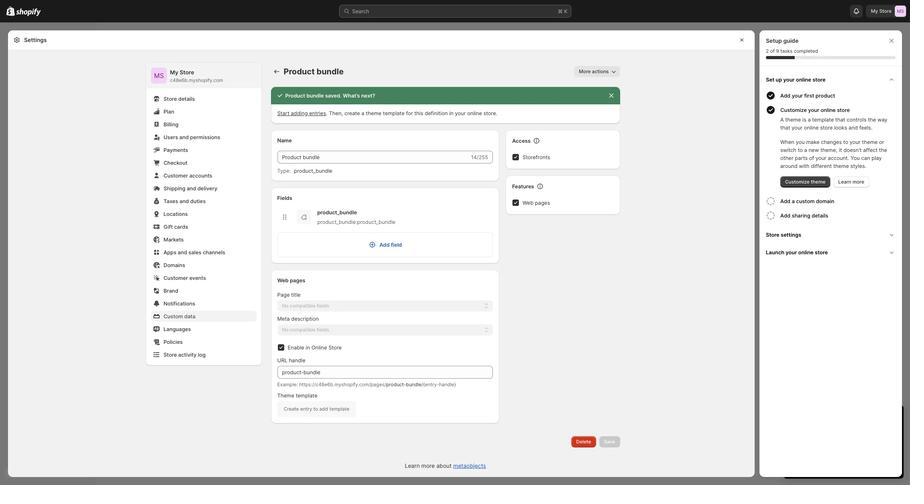 Task type: vqa. For each thing, say whether or not it's contained in the screenshot.
what
no



Task type: locate. For each thing, give the bounding box(es) containing it.
more left about
[[421, 463, 435, 470]]

set up your online store
[[766, 76, 826, 83]]

different
[[811, 163, 832, 169]]

languages link
[[151, 324, 256, 335]]

0 vertical spatial web
[[523, 200, 534, 206]]

template inside a theme is a template that controls the way that your online store looks and feels.
[[812, 117, 834, 123]]

of inside when you make changes to your theme or switch to a new theme, it doesn't affect the other parts of your account. you can play around with different theme styles.
[[809, 155, 814, 161]]

1 vertical spatial customer
[[164, 275, 188, 282]]

page title
[[277, 292, 301, 298]]

start
[[277, 110, 289, 117]]

template up entry
[[296, 393, 317, 399]]

store activity log
[[164, 352, 206, 358]]

0 vertical spatial that
[[836, 117, 845, 123]]

up
[[776, 76, 782, 83]]

taxes
[[164, 198, 178, 205]]

0 vertical spatial product_bundle
[[294, 168, 332, 174]]

and down controls
[[849, 125, 858, 131]]

customer down domains
[[164, 275, 188, 282]]

store up product
[[813, 76, 826, 83]]

web
[[523, 200, 534, 206], [277, 278, 289, 284]]

1 horizontal spatial learn
[[838, 179, 851, 185]]

1 vertical spatial learn
[[405, 463, 420, 470]]

1 horizontal spatial the
[[879, 147, 887, 153]]

that down a
[[780, 125, 790, 131]]

other
[[780, 155, 794, 161]]

name
[[277, 137, 292, 144]]

store inside my store c48e6b.myshopify.com
[[180, 69, 194, 76]]

theme down different
[[811, 179, 826, 185]]

1 vertical spatial details
[[812, 213, 828, 219]]

2 vertical spatial to
[[314, 406, 318, 412]]

add right mark add a custom domain as done icon
[[780, 198, 791, 205]]

shopify image
[[6, 6, 15, 16]]

account.
[[828, 155, 849, 161]]

theme inside a theme is a template that controls the way that your online store looks and feels.
[[785, 117, 801, 123]]

theme inside 'link'
[[811, 179, 826, 185]]

your down is
[[792, 125, 803, 131]]

1 horizontal spatial more
[[853, 179, 864, 185]]

plan
[[164, 109, 174, 115]]

store
[[813, 76, 826, 83], [837, 107, 850, 113], [820, 125, 833, 131], [815, 249, 828, 256]]

add right mark add sharing details as done icon
[[780, 213, 791, 219]]

theme right a
[[785, 117, 801, 123]]

url
[[277, 358, 287, 364]]

in left online
[[306, 345, 310, 351]]

1 horizontal spatial to
[[798, 147, 803, 153]]

product bundle
[[284, 67, 344, 76]]

and right users
[[179, 134, 189, 141]]

your
[[784, 76, 795, 83], [792, 93, 803, 99], [808, 107, 819, 113], [455, 110, 466, 117], [792, 125, 803, 131], [850, 139, 861, 145], [816, 155, 827, 161], [786, 249, 797, 256]]

add down up
[[780, 93, 791, 99]]

1 vertical spatial pages
[[290, 278, 305, 284]]

more for learn more
[[853, 179, 864, 185]]

learn up add a custom domain button
[[838, 179, 851, 185]]

to up doesn't
[[843, 139, 848, 145]]

of
[[770, 48, 775, 54], [809, 155, 814, 161]]

that
[[836, 117, 845, 123], [780, 125, 790, 131]]

web pages up page title in the bottom of the page
[[277, 278, 305, 284]]

0 horizontal spatial web pages
[[277, 278, 305, 284]]

0 vertical spatial details
[[178, 96, 195, 102]]

domains
[[164, 262, 185, 269]]

and inside a theme is a template that controls the way that your online store looks and feels.
[[849, 125, 858, 131]]

taxes and duties
[[164, 198, 206, 205]]

web pages down features
[[523, 200, 550, 206]]

add sharing details button
[[780, 209, 899, 223]]

my left my store image at top right
[[871, 8, 878, 14]]

delivery
[[197, 185, 217, 192]]

of right 2
[[770, 48, 775, 54]]

store inside customize your online store button
[[837, 107, 850, 113]]

online down settings
[[798, 249, 814, 256]]

learn for learn more about metaobjects
[[405, 463, 420, 470]]

0 vertical spatial pages
[[535, 200, 550, 206]]

my store image
[[151, 68, 167, 84]]

0 horizontal spatial of
[[770, 48, 775, 54]]

bundle down url handle text box
[[406, 382, 422, 388]]

of down new
[[809, 155, 814, 161]]

web up page
[[277, 278, 289, 284]]

1 vertical spatial to
[[798, 147, 803, 153]]

and for permissions
[[179, 134, 189, 141]]

learn more about metaobjects
[[405, 463, 486, 470]]

languages
[[164, 326, 191, 333]]

events
[[189, 275, 206, 282]]

0 vertical spatial product
[[284, 67, 315, 76]]

notifications link
[[151, 298, 256, 310]]

adding
[[291, 110, 308, 117]]

a right is
[[808, 117, 811, 123]]

field
[[391, 242, 402, 248]]

learn inside settings dialog
[[405, 463, 420, 470]]

your right definition
[[455, 110, 466, 117]]

delete
[[576, 439, 591, 445]]

0 horizontal spatial details
[[178, 96, 195, 102]]

your right up
[[784, 76, 795, 83]]

add for add field
[[379, 242, 390, 248]]

and right taxes
[[180, 198, 189, 205]]

bundle for product bundle
[[317, 67, 344, 76]]

0 vertical spatial my
[[871, 8, 878, 14]]

learn inside learn more link
[[838, 179, 851, 185]]

settings
[[781, 232, 801, 238]]

customize down with
[[785, 179, 810, 185]]

0 vertical spatial the
[[868, 117, 876, 123]]

to left add
[[314, 406, 318, 412]]

actions
[[592, 68, 609, 74]]

0 horizontal spatial more
[[421, 463, 435, 470]]

bundle for product bundle saved. what's next?
[[307, 93, 324, 99]]

store left my store image at top right
[[879, 8, 892, 14]]

1 vertical spatial more
[[421, 463, 435, 470]]

it
[[839, 147, 842, 153]]

the up feels.
[[868, 117, 876, 123]]

1 horizontal spatial details
[[812, 213, 828, 219]]

my for my store
[[871, 8, 878, 14]]

my store c48e6b.myshopify.com
[[170, 69, 223, 83]]

store up c48e6b.myshopify.com
[[180, 69, 194, 76]]

learn
[[838, 179, 851, 185], [405, 463, 420, 470]]

URL handle text field
[[277, 366, 493, 379]]

customer accounts
[[164, 173, 212, 179]]

shop settings menu element
[[146, 63, 261, 366]]

add inside dropdown button
[[379, 242, 390, 248]]

more inside settings dialog
[[421, 463, 435, 470]]

template down customize your online store
[[812, 117, 834, 123]]

0 vertical spatial customer
[[164, 173, 188, 179]]

store up launch in the bottom right of the page
[[766, 232, 780, 238]]

web down features
[[523, 200, 534, 206]]

a inside when you make changes to your theme or switch to a new theme, it doesn't affect the other parts of your account. you can play around with different theme styles.
[[804, 147, 807, 153]]

my inside my store c48e6b.myshopify.com
[[170, 69, 178, 76]]

0 vertical spatial customize
[[780, 107, 807, 113]]

create
[[344, 110, 360, 117]]

2 of 9 tasks completed
[[766, 48, 818, 54]]

shipping and delivery link
[[151, 183, 256, 194]]

1 horizontal spatial of
[[809, 155, 814, 161]]

mark add a custom domain as done image
[[766, 197, 776, 206]]

1 vertical spatial the
[[879, 147, 887, 153]]

customize inside button
[[780, 107, 807, 113]]

theme down next?
[[366, 110, 382, 117]]

a left new
[[804, 147, 807, 153]]

store activity log link
[[151, 350, 256, 361]]

more for learn more about metaobjects
[[421, 463, 435, 470]]

details down c48e6b.myshopify.com
[[178, 96, 195, 102]]

online left store.
[[467, 110, 482, 117]]

create
[[284, 406, 299, 412]]

apps
[[164, 249, 176, 256]]

product up adding
[[285, 93, 305, 99]]

add field
[[379, 242, 402, 248]]

product for product bundle
[[284, 67, 315, 76]]

1 horizontal spatial web
[[523, 200, 534, 206]]

to down the you in the right of the page
[[798, 147, 803, 153]]

online
[[312, 345, 327, 351]]

apps and sales channels
[[164, 249, 225, 256]]

1 vertical spatial product_bundle
[[317, 209, 357, 216]]

store
[[879, 8, 892, 14], [180, 69, 194, 76], [164, 96, 177, 102], [766, 232, 780, 238], [329, 345, 342, 351], [164, 352, 177, 358]]

the down or
[[879, 147, 887, 153]]

add for add sharing details
[[780, 213, 791, 219]]

and for delivery
[[187, 185, 196, 192]]

a right create
[[362, 110, 364, 117]]

details inside button
[[812, 213, 828, 219]]

1 horizontal spatial that
[[836, 117, 845, 123]]

0 vertical spatial bundle
[[317, 67, 344, 76]]

1 vertical spatial customize
[[785, 179, 810, 185]]

0 vertical spatial web pages
[[523, 200, 550, 206]]

store inside the set up your online store button
[[813, 76, 826, 83]]

product up the "product bundle saved. what's next?"
[[284, 67, 315, 76]]

policies
[[164, 339, 183, 346]]

details inside 'shop settings menu' element
[[178, 96, 195, 102]]

1 vertical spatial of
[[809, 155, 814, 161]]

1 horizontal spatial my
[[871, 8, 878, 14]]

that up looks
[[836, 117, 845, 123]]

1 vertical spatial my
[[170, 69, 178, 76]]

store left looks
[[820, 125, 833, 131]]

store inside a theme is a template that controls the way that your online store looks and feels.
[[820, 125, 833, 131]]

mark add sharing details as done image
[[766, 211, 776, 221]]

bundle up entries at the top of page
[[307, 93, 324, 99]]

set up your online store button
[[763, 71, 899, 89]]

store down store settings button
[[815, 249, 828, 256]]

.
[[326, 110, 328, 117]]

bundle
[[317, 67, 344, 76], [307, 93, 324, 99], [406, 382, 422, 388]]

0 horizontal spatial web
[[277, 278, 289, 284]]

add field button
[[278, 233, 493, 257]]

customize theme
[[785, 179, 826, 185]]

0 horizontal spatial that
[[780, 125, 790, 131]]

2 customer from the top
[[164, 275, 188, 282]]

online down is
[[804, 125, 819, 131]]

apps and sales channels link
[[151, 247, 256, 258]]

to inside settings dialog
[[314, 406, 318, 412]]

1 vertical spatial product
[[285, 93, 305, 99]]

bundle up the "product bundle saved. what's next?"
[[317, 67, 344, 76]]

store right online
[[329, 345, 342, 351]]

0 vertical spatial more
[[853, 179, 864, 185]]

entries
[[309, 110, 326, 117]]

your up doesn't
[[850, 139, 861, 145]]

shopify image
[[16, 8, 41, 16]]

1 vertical spatial web
[[277, 278, 289, 284]]

saved.
[[325, 93, 342, 99]]

2 horizontal spatial to
[[843, 139, 848, 145]]

product_bundle right type:
[[294, 168, 332, 174]]

features
[[512, 183, 534, 190]]

customize
[[780, 107, 807, 113], [785, 179, 810, 185]]

cards
[[174, 224, 188, 230]]

users and permissions
[[164, 134, 220, 141]]

with
[[799, 163, 810, 169]]

in right definition
[[449, 110, 454, 117]]

online down product
[[821, 107, 836, 113]]

the inside when you make changes to your theme or switch to a new theme, it doesn't affect the other parts of your account. you can play around with different theme styles.
[[879, 147, 887, 153]]

more down styles.
[[853, 179, 864, 185]]

theme
[[366, 110, 382, 117], [785, 117, 801, 123], [862, 139, 878, 145], [834, 163, 849, 169], [811, 179, 826, 185]]

the
[[868, 117, 876, 123], [879, 147, 887, 153]]

customize for customize your online store
[[780, 107, 807, 113]]

2 vertical spatial bundle
[[406, 382, 422, 388]]

add left field
[[379, 242, 390, 248]]

0 horizontal spatial to
[[314, 406, 318, 412]]

is
[[803, 117, 807, 123]]

a inside a theme is a template that controls the way that your online store looks and feels.
[[808, 117, 811, 123]]

way
[[878, 117, 888, 123]]

0 vertical spatial in
[[449, 110, 454, 117]]

more inside customize your online store element
[[853, 179, 864, 185]]

customize up is
[[780, 107, 807, 113]]

store down add your first product button
[[837, 107, 850, 113]]

your left first at the right of the page
[[792, 93, 803, 99]]

template right add
[[330, 406, 350, 412]]

description
[[291, 316, 319, 322]]

delete button
[[572, 437, 596, 448]]

1 horizontal spatial pages
[[535, 200, 550, 206]]

customize inside 'link'
[[785, 179, 810, 185]]

tasks
[[781, 48, 793, 54]]

and right apps
[[178, 249, 187, 256]]

add
[[780, 93, 791, 99], [780, 198, 791, 205], [780, 213, 791, 219], [379, 242, 390, 248]]

a left custom
[[792, 198, 795, 205]]

product bundle saved. what's next?
[[285, 93, 375, 99]]

your down first at the right of the page
[[808, 107, 819, 113]]

theme,
[[821, 147, 838, 153]]

0 vertical spatial of
[[770, 48, 775, 54]]

1 vertical spatial in
[[306, 345, 310, 351]]

online up add your first product on the top of page
[[796, 76, 811, 83]]

product_bundle up product_bundle.product_bundle
[[317, 209, 357, 216]]

taxes and duties link
[[151, 196, 256, 207]]

switch
[[780, 147, 797, 153]]

learn left about
[[405, 463, 420, 470]]

0 vertical spatial learn
[[838, 179, 851, 185]]

setup
[[766, 37, 782, 44]]

handle}
[[439, 382, 456, 388]]

and down the 'customer accounts'
[[187, 185, 196, 192]]

details down domain
[[812, 213, 828, 219]]

customer down the "checkout"
[[164, 173, 188, 179]]

play
[[872, 155, 882, 161]]

0 horizontal spatial learn
[[405, 463, 420, 470]]

my right 'ms' button
[[170, 69, 178, 76]]

entry
[[300, 406, 312, 412]]

0 horizontal spatial the
[[868, 117, 876, 123]]

to
[[843, 139, 848, 145], [798, 147, 803, 153], [314, 406, 318, 412]]

1 customer from the top
[[164, 173, 188, 179]]

0 horizontal spatial my
[[170, 69, 178, 76]]

1 vertical spatial bundle
[[307, 93, 324, 99]]

customer inside "link"
[[164, 173, 188, 179]]

0 horizontal spatial in
[[306, 345, 310, 351]]

billing
[[164, 121, 179, 128]]



Task type: describe. For each thing, give the bounding box(es) containing it.
can
[[861, 155, 870, 161]]

enable
[[288, 345, 304, 351]]

/{entry-
[[422, 382, 439, 388]]

ms button
[[151, 68, 167, 84]]

users
[[164, 134, 178, 141]]

store down policies
[[164, 352, 177, 358]]

1 vertical spatial web pages
[[277, 278, 305, 284]]

gift cards
[[164, 224, 188, 230]]

9
[[776, 48, 779, 54]]

about
[[436, 463, 452, 470]]

setup guide dialog
[[760, 30, 902, 478]]

domain
[[816, 198, 835, 205]]

theme inside settings dialog
[[366, 110, 382, 117]]

a theme is a template that controls the way that your online store looks and feels.
[[780, 117, 888, 131]]

my store
[[871, 8, 892, 14]]

feels.
[[859, 125, 873, 131]]

enable in online store
[[288, 345, 342, 351]]

billing link
[[151, 119, 256, 130]]

shipping and delivery
[[164, 185, 217, 192]]

first
[[804, 93, 814, 99]]

controls
[[847, 117, 867, 123]]

your right launch in the bottom right of the page
[[786, 249, 797, 256]]

customize your online store element
[[764, 116, 899, 188]]

product for product bundle saved. what's next?
[[285, 93, 305, 99]]

launch your online store button
[[763, 244, 899, 262]]

0 vertical spatial to
[[843, 139, 848, 145]]

2
[[766, 48, 769, 54]]

when you make changes to your theme or switch to a new theme, it doesn't affect the other parts of your account. you can play around with different theme styles.
[[780, 139, 887, 169]]

add a custom domain button
[[780, 194, 899, 209]]

1 horizontal spatial web pages
[[523, 200, 550, 206]]

add sharing details
[[780, 213, 828, 219]]

product_bundle inside product_bundle product_bundle.product_bundle
[[317, 209, 357, 216]]

gift
[[164, 224, 173, 230]]

customer events link
[[151, 273, 256, 284]]

my for my store c48e6b.myshopify.com
[[170, 69, 178, 76]]

product_bundle.product_bundle
[[317, 219, 395, 225]]

guide
[[783, 37, 799, 44]]

online inside settings dialog
[[467, 110, 482, 117]]

customize for customize theme
[[785, 179, 810, 185]]

handle
[[289, 358, 305, 364]]

learn more link
[[834, 177, 869, 188]]

more actions button
[[574, 66, 620, 77]]

launch your online store
[[766, 249, 828, 256]]

new
[[809, 147, 819, 153]]

affect
[[863, 147, 878, 153]]

example: https://c48e6b.myshopify.com/pages/ product-bundle /{entry-handle}
[[277, 382, 456, 388]]

completed
[[794, 48, 818, 54]]

users and permissions link
[[151, 132, 256, 143]]

log
[[198, 352, 206, 358]]

metaobjects
[[453, 463, 486, 470]]

custom data
[[164, 314, 195, 320]]

create entry to add template
[[284, 406, 350, 412]]

product
[[816, 93, 835, 99]]

gift cards link
[[151, 221, 256, 233]]

your inside a theme is a template that controls the way that your online store looks and feels.
[[792, 125, 803, 131]]

brand
[[164, 288, 178, 294]]

sales
[[189, 249, 201, 256]]

customize your online store button
[[780, 103, 899, 116]]

settings
[[24, 36, 47, 43]]

store inside button
[[766, 232, 780, 238]]

custom
[[164, 314, 183, 320]]

fields
[[277, 195, 292, 201]]

1 vertical spatial that
[[780, 125, 790, 131]]

notifications
[[164, 301, 195, 307]]

theme up affect
[[862, 139, 878, 145]]

0 horizontal spatial pages
[[290, 278, 305, 284]]

url handle
[[277, 358, 305, 364]]

your up different
[[816, 155, 827, 161]]

store settings button
[[763, 226, 899, 244]]

looks
[[834, 125, 847, 131]]

storefronts
[[523, 154, 550, 161]]

the inside a theme is a template that controls the way that your online store looks and feels.
[[868, 117, 876, 123]]

Examples: Cart upsell, Fabric colors, Product bundle text field
[[277, 151, 470, 164]]

add for add your first product
[[780, 93, 791, 99]]

customer for customer events
[[164, 275, 188, 282]]

search
[[352, 8, 369, 14]]

add your first product button
[[780, 89, 899, 103]]

sharing
[[792, 213, 810, 219]]

theme template
[[277, 393, 317, 399]]

theme down account.
[[834, 163, 849, 169]]

store up plan
[[164, 96, 177, 102]]

example: https://c48e6b.myshopify.com/pages/
[[277, 382, 386, 388]]

template left for at left
[[383, 110, 405, 117]]

add
[[319, 406, 328, 412]]

data
[[184, 314, 195, 320]]

what's
[[343, 93, 360, 99]]

add for add a custom domain
[[780, 198, 791, 205]]

your inside settings dialog
[[455, 110, 466, 117]]

add a custom domain
[[780, 198, 835, 205]]

my store image
[[895, 6, 906, 17]]

add your first product
[[780, 93, 835, 99]]

store inside launch your online store button
[[815, 249, 828, 256]]

plan link
[[151, 106, 256, 117]]

online inside button
[[821, 107, 836, 113]]

1 horizontal spatial in
[[449, 110, 454, 117]]

for
[[406, 110, 413, 117]]

and for duties
[[180, 198, 189, 205]]

online inside a theme is a template that controls the way that your online store looks and feels.
[[804, 125, 819, 131]]

custom
[[796, 198, 815, 205]]

markets
[[164, 237, 184, 243]]

customer for customer accounts
[[164, 173, 188, 179]]

next?
[[361, 93, 375, 99]]

then,
[[329, 110, 343, 117]]

a inside settings dialog
[[362, 110, 364, 117]]

customer events
[[164, 275, 206, 282]]

product_bundle product_bundle.product_bundle
[[317, 209, 395, 225]]

checkout link
[[151, 157, 256, 169]]

your trial just started element
[[784, 426, 904, 479]]

this
[[414, 110, 423, 117]]

settings dialog
[[8, 30, 755, 486]]

your inside button
[[808, 107, 819, 113]]

a inside add a custom domain button
[[792, 198, 795, 205]]

metaobjects link
[[453, 463, 486, 470]]

shipping
[[164, 185, 185, 192]]

customize your online store
[[780, 107, 850, 113]]

learn for learn more
[[838, 179, 851, 185]]

and for sales
[[178, 249, 187, 256]]

meta
[[277, 316, 290, 322]]

permissions
[[190, 134, 220, 141]]

store.
[[484, 110, 498, 117]]

duties
[[190, 198, 206, 205]]



